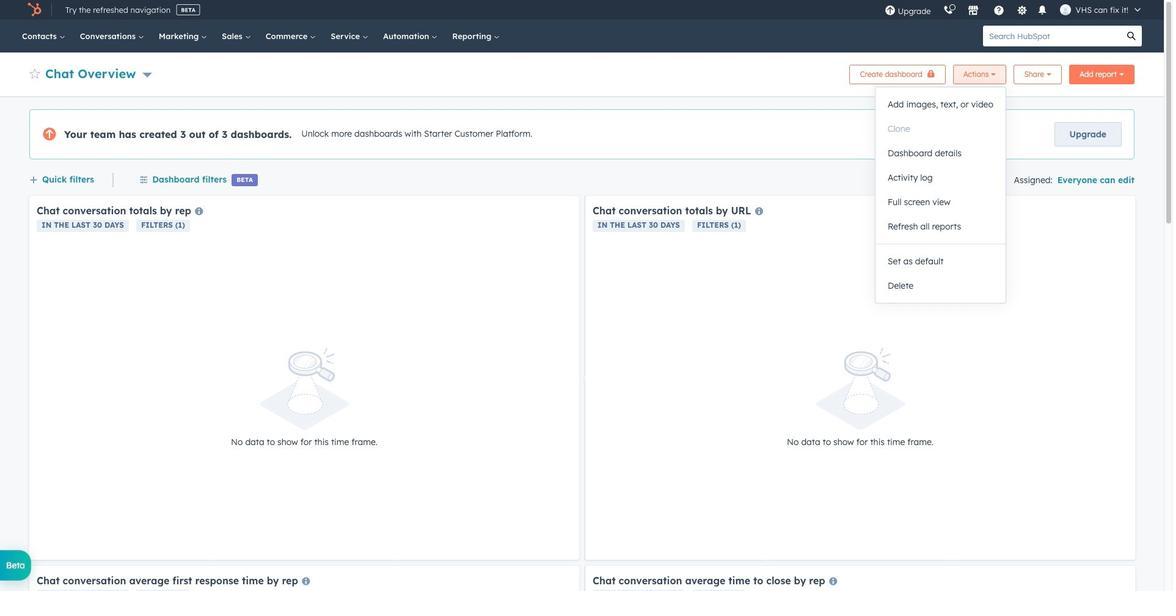 Task type: describe. For each thing, give the bounding box(es) containing it.
Search HubSpot search field
[[983, 26, 1121, 46]]

marketplaces image
[[968, 6, 979, 17]]

chat conversation totals by url element
[[585, 196, 1136, 560]]



Task type: vqa. For each thing, say whether or not it's contained in the screenshot.
"CHAT CONVERSATION TOTALS BY REP" element
yes



Task type: locate. For each thing, give the bounding box(es) containing it.
banner
[[29, 61, 1135, 84]]

chat conversation average first response time by rep element
[[29, 567, 579, 592]]

jer mill image
[[1060, 4, 1071, 15]]

menu
[[879, 0, 1150, 20]]

chat conversation average time to close by rep element
[[585, 567, 1136, 592]]

chat conversation totals by rep element
[[29, 196, 579, 560]]



